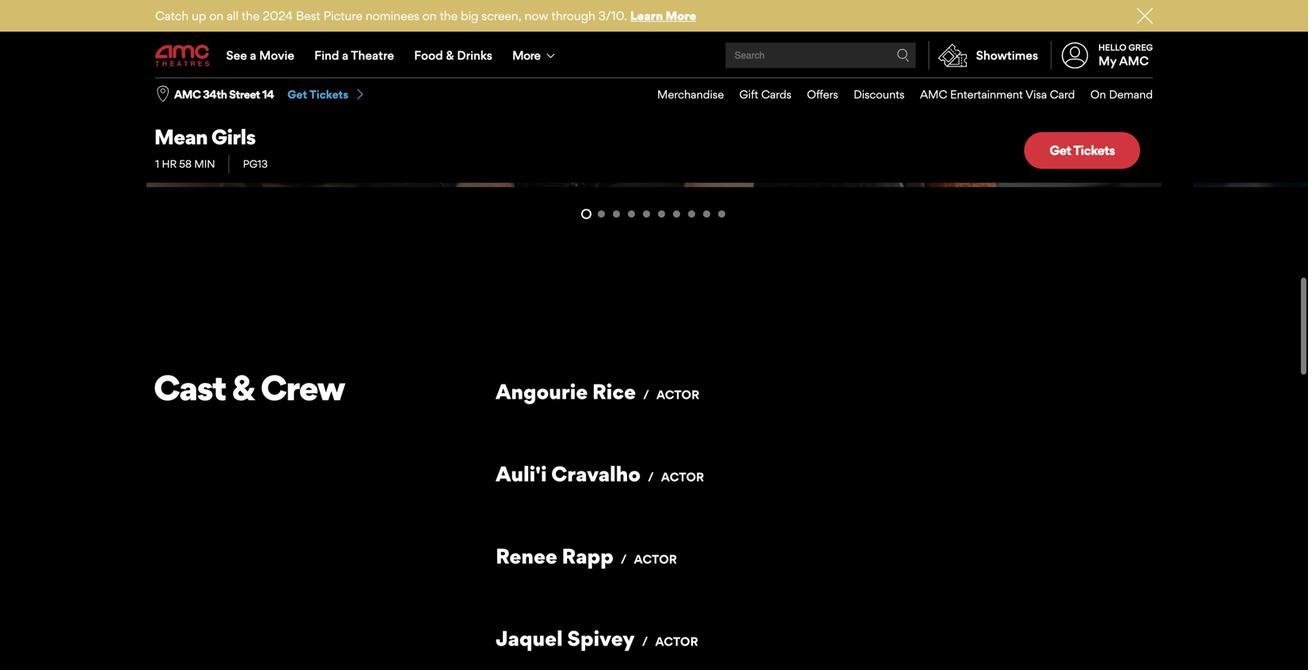 Task type: describe. For each thing, give the bounding box(es) containing it.
best
[[296, 8, 320, 23]]

0 vertical spatial get tickets link
[[287, 87, 366, 102]]

1 horizontal spatial get
[[1050, 143, 1071, 159]]

screen,
[[482, 8, 522, 23]]

merchandise
[[657, 88, 724, 101]]

min
[[194, 158, 215, 170]]

actor for auli'i cravalho
[[661, 470, 704, 484]]

girls
[[211, 124, 256, 150]]

menu containing merchandise
[[642, 78, 1153, 111]]

1 vertical spatial get tickets
[[1050, 143, 1115, 159]]

more inside button
[[512, 48, 540, 63]]

hello greg my amc
[[1099, 42, 1153, 68]]

amc 34th street 14
[[174, 88, 274, 101]]

renee rapp
[[496, 544, 614, 569]]

cast
[[154, 367, 226, 409]]

amc entertainment visa card link
[[905, 78, 1075, 111]]

street
[[229, 88, 260, 101]]

actor for jaquel spivey
[[655, 635, 698, 649]]

2024
[[263, 8, 293, 23]]

showtimes link
[[929, 41, 1038, 70]]

showtimes
[[976, 48, 1038, 63]]

visa
[[1026, 88, 1047, 101]]

catch up on all the 2024 best picture nominees on the big screen, now through 3/10. learn more
[[155, 8, 696, 23]]

amc for amc 34th street 14
[[174, 88, 201, 101]]

card
[[1050, 88, 1075, 101]]

big
[[461, 8, 479, 23]]

submit search icon image
[[897, 49, 910, 62]]

now
[[525, 8, 549, 23]]

cast & crew
[[154, 367, 345, 409]]

cravalho
[[551, 462, 641, 487]]

food
[[414, 48, 443, 63]]

actor for angourie rice
[[656, 387, 700, 402]]

1 on from the left
[[209, 8, 224, 23]]

nominees
[[366, 8, 419, 23]]

& for food
[[446, 48, 454, 63]]

angourie rice
[[496, 379, 636, 404]]

see a movie link
[[216, 33, 304, 78]]

demand
[[1109, 88, 1153, 101]]

cookie consent banner dialog
[[0, 628, 1308, 671]]

34th
[[203, 88, 227, 101]]

on demand link
[[1075, 78, 1153, 111]]

learn
[[630, 8, 663, 23]]

theatre
[[351, 48, 394, 63]]

14
[[262, 88, 274, 101]]

jaquel
[[496, 626, 563, 652]]

up
[[192, 8, 206, 23]]

offers link
[[792, 78, 838, 111]]

see
[[226, 48, 247, 63]]

rapp
[[562, 544, 614, 569]]

movie
[[259, 48, 294, 63]]

find a theatre link
[[304, 33, 404, 78]]

crew
[[261, 367, 345, 409]]

food & drinks
[[414, 48, 492, 63]]

jaquel spivey
[[496, 626, 635, 652]]

1 horizontal spatial more
[[666, 8, 696, 23]]



Task type: locate. For each thing, give the bounding box(es) containing it.
a
[[250, 48, 256, 63], [342, 48, 348, 63]]

tickets
[[310, 88, 349, 101], [1073, 143, 1115, 159]]

hr
[[162, 158, 177, 170]]

amc inside button
[[174, 88, 201, 101]]

0 horizontal spatial get
[[287, 88, 307, 101]]

picture
[[324, 8, 363, 23]]

2 a from the left
[[342, 48, 348, 63]]

gift
[[739, 88, 759, 101]]

menu
[[155, 33, 1153, 78], [642, 78, 1153, 111]]

mean
[[154, 124, 207, 150]]

see a movie
[[226, 48, 294, 63]]

1 horizontal spatial a
[[342, 48, 348, 63]]

1 horizontal spatial get tickets
[[1050, 143, 1115, 159]]

on left all
[[209, 8, 224, 23]]

my
[[1099, 54, 1117, 68]]

2 on from the left
[[422, 8, 437, 23]]

angourie
[[496, 379, 588, 404]]

the left "big"
[[440, 8, 458, 23]]

0 horizontal spatial the
[[242, 8, 260, 23]]

1 hr 58 min
[[155, 158, 215, 170]]

get right "14"
[[287, 88, 307, 101]]

0 horizontal spatial a
[[250, 48, 256, 63]]

1 the from the left
[[242, 8, 260, 23]]

3/10.
[[599, 8, 627, 23]]

find
[[314, 48, 339, 63]]

go to my account page element
[[1051, 33, 1153, 78]]

1 vertical spatial get tickets link
[[1024, 132, 1140, 169]]

amc down greg
[[1119, 54, 1149, 68]]

1 horizontal spatial amc
[[920, 88, 947, 101]]

spivey
[[567, 626, 635, 652]]

food & drinks link
[[404, 33, 502, 78]]

0 horizontal spatial on
[[209, 8, 224, 23]]

tickets down find
[[310, 88, 349, 101]]

actor for renee rapp
[[634, 552, 677, 567]]

mean girls
[[154, 124, 256, 150]]

a for theatre
[[342, 48, 348, 63]]

gift cards
[[739, 88, 792, 101]]

amc 34th street 14 button
[[174, 87, 274, 102]]

get tickets link down find
[[287, 87, 366, 102]]

1 vertical spatial more
[[512, 48, 540, 63]]

1 horizontal spatial &
[[446, 48, 454, 63]]

amc logo image
[[155, 45, 211, 66], [155, 45, 211, 66]]

& right food
[[446, 48, 454, 63]]

1 horizontal spatial on
[[422, 8, 437, 23]]

drinks
[[457, 48, 492, 63]]

0 vertical spatial tickets
[[310, 88, 349, 101]]

1 a from the left
[[250, 48, 256, 63]]

amc for amc entertainment visa card
[[920, 88, 947, 101]]

1
[[155, 158, 159, 170]]

58
[[179, 158, 192, 170]]

& for cast
[[232, 367, 254, 409]]

a right find
[[342, 48, 348, 63]]

amc entertainment visa card
[[920, 88, 1075, 101]]

get down card
[[1050, 143, 1071, 159]]

&
[[446, 48, 454, 63], [232, 367, 254, 409]]

0 horizontal spatial get tickets
[[287, 88, 349, 101]]

on
[[209, 8, 224, 23], [422, 8, 437, 23]]

hello
[[1099, 42, 1127, 53]]

a inside see a movie link
[[250, 48, 256, 63]]

get tickets down find
[[287, 88, 349, 101]]

rice
[[592, 379, 636, 404]]

tickets down on
[[1073, 143, 1115, 159]]

1 horizontal spatial get tickets link
[[1024, 132, 1140, 169]]

auli'i cravalho
[[496, 462, 641, 487]]

menu down learn
[[155, 33, 1153, 78]]

1 horizontal spatial the
[[440, 8, 458, 23]]

offers
[[807, 88, 838, 101]]

get tickets link down on
[[1024, 132, 1140, 169]]

more
[[666, 8, 696, 23], [512, 48, 540, 63]]

find a theatre
[[314, 48, 394, 63]]

2 the from the left
[[440, 8, 458, 23]]

search the AMC website text field
[[732, 49, 897, 61]]

merchandise link
[[642, 78, 724, 111]]

get
[[287, 88, 307, 101], [1050, 143, 1071, 159]]

more right learn
[[666, 8, 696, 23]]

0 vertical spatial &
[[446, 48, 454, 63]]

0 horizontal spatial more
[[512, 48, 540, 63]]

get tickets
[[287, 88, 349, 101], [1050, 143, 1115, 159]]

on
[[1091, 88, 1106, 101]]

the
[[242, 8, 260, 23], [440, 8, 458, 23]]

amc left 34th
[[174, 88, 201, 101]]

1 vertical spatial &
[[232, 367, 254, 409]]

2 horizontal spatial amc
[[1119, 54, 1149, 68]]

learn more link
[[630, 8, 696, 23]]

0 vertical spatial get
[[287, 88, 307, 101]]

all
[[227, 8, 239, 23]]

through
[[552, 8, 596, 23]]

0 horizontal spatial tickets
[[310, 88, 349, 101]]

more button
[[502, 33, 569, 78]]

entertainment
[[950, 88, 1023, 101]]

1 vertical spatial menu
[[642, 78, 1153, 111]]

menu down submit search icon
[[642, 78, 1153, 111]]

& right 'cast'
[[232, 367, 254, 409]]

get tickets link
[[287, 87, 366, 102], [1024, 132, 1140, 169]]

0 vertical spatial more
[[666, 8, 696, 23]]

amc down the showtimes image
[[920, 88, 947, 101]]

0 vertical spatial get tickets
[[287, 88, 349, 101]]

1 vertical spatial tickets
[[1073, 143, 1115, 159]]

greg
[[1129, 42, 1153, 53]]

0 horizontal spatial get tickets link
[[287, 87, 366, 102]]

pg13
[[243, 158, 268, 170]]

0 vertical spatial menu
[[155, 33, 1153, 78]]

more down the now
[[512, 48, 540, 63]]

renee
[[496, 544, 557, 569]]

1 vertical spatial get
[[1050, 143, 1071, 159]]

discounts link
[[838, 78, 905, 111]]

0 horizontal spatial amc
[[174, 88, 201, 101]]

1 horizontal spatial tickets
[[1073, 143, 1115, 159]]

user profile image
[[1053, 42, 1097, 69]]

amc inside the hello greg my amc
[[1119, 54, 1149, 68]]

0 horizontal spatial &
[[232, 367, 254, 409]]

on right nominees
[[422, 8, 437, 23]]

the right all
[[242, 8, 260, 23]]

a for movie
[[250, 48, 256, 63]]

a inside find a theatre link
[[342, 48, 348, 63]]

actor
[[656, 387, 700, 402], [661, 470, 704, 484], [634, 552, 677, 567], [655, 635, 698, 649]]

auli'i
[[496, 462, 547, 487]]

amc
[[1119, 54, 1149, 68], [920, 88, 947, 101], [174, 88, 201, 101]]

a right the see
[[250, 48, 256, 63]]

on demand
[[1091, 88, 1153, 101]]

& inside 'link'
[[446, 48, 454, 63]]

showtimes image
[[930, 41, 976, 70]]

discounts
[[854, 88, 905, 101]]

cards
[[761, 88, 792, 101]]

menu containing more
[[155, 33, 1153, 78]]

gift cards link
[[724, 78, 792, 111]]

catch
[[155, 8, 189, 23]]

get tickets down on
[[1050, 143, 1115, 159]]



Task type: vqa. For each thing, say whether or not it's contained in the screenshot.
the right More
yes



